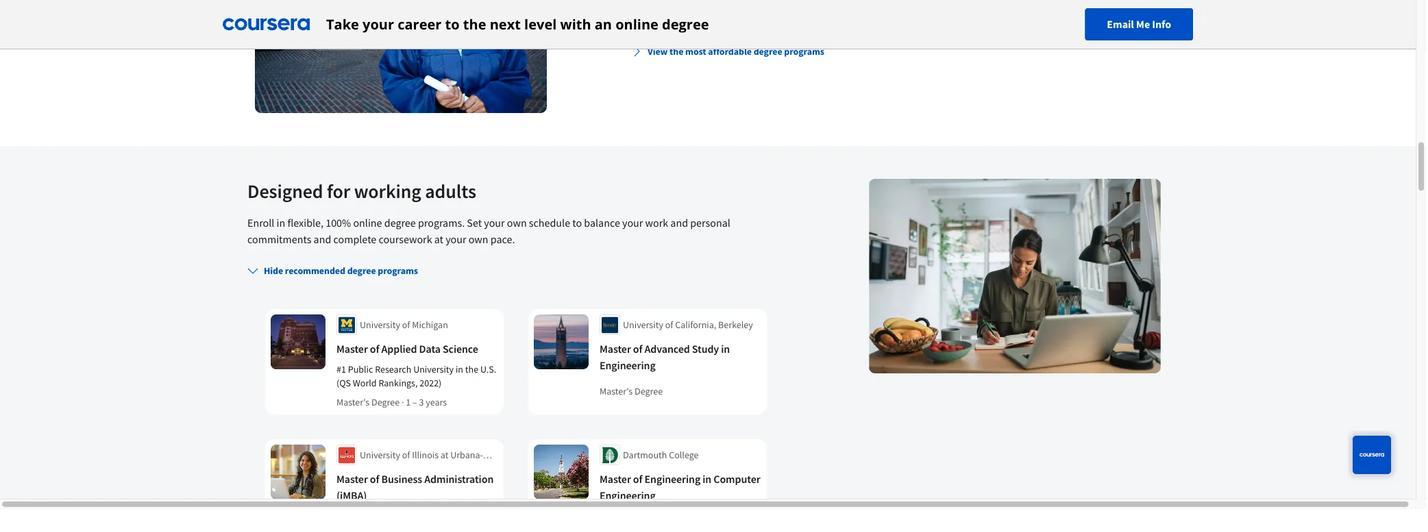 Task type: describe. For each thing, give the bounding box(es) containing it.
view
[[648, 46, 668, 58]]

the inside dropdown button
[[670, 46, 683, 58]]

the inside #1 public research university in the u.s. (qs world rankings, 2022) master's degree · 1 – 3 years
[[465, 364, 478, 376]]

schedule
[[529, 216, 570, 230]]

affordable tuition image
[[255, 0, 547, 113]]

that
[[945, 0, 964, 11]]

your right 'take'
[[363, 15, 394, 34]]

affordable inside pursue your degree with affordable tuition, flexible payment options that let you pay as you go, and financial aid opportunities, including scholarships.
[[744, 0, 792, 11]]

university for applied
[[360, 319, 400, 331]]

as
[[1018, 0, 1028, 11]]

master's degree
[[600, 385, 663, 398]]

enroll
[[247, 216, 274, 230]]

your up "pace."
[[484, 216, 505, 230]]

public
[[348, 364, 373, 376]]

most
[[685, 46, 706, 58]]

business
[[381, 473, 422, 486]]

0 horizontal spatial programs
[[378, 265, 418, 277]]

your left work
[[622, 216, 643, 230]]

degree up most
[[662, 15, 709, 34]]

pursue your degree with affordable tuition, flexible payment options that let you pay as you go, and financial aid opportunities, including scholarships.
[[631, 0, 1141, 27]]

master of applied data science
[[336, 342, 478, 356]]

#1
[[336, 364, 346, 376]]

an
[[595, 15, 612, 34]]

hide recommended degree programs
[[264, 265, 418, 277]]

in inside master of advanced study in engineering
[[721, 342, 730, 356]]

engineering for engineering
[[600, 489, 656, 503]]

engineering for advanced
[[600, 359, 656, 372]]

california,
[[675, 319, 716, 331]]

me
[[1136, 17, 1150, 31]]

master of advanced study in engineering link
[[600, 341, 761, 374]]

to inside enroll in flexible, 100% online degree programs. set your own schedule to balance your work and personal commitments and complete coursework at your own pace.
[[572, 216, 582, 230]]

let
[[966, 0, 978, 11]]

options
[[908, 0, 943, 11]]

1 horizontal spatial online
[[616, 15, 658, 34]]

of for california,
[[665, 319, 673, 331]]

(imba)
[[336, 489, 367, 503]]

applied
[[381, 342, 417, 356]]

career
[[398, 15, 442, 34]]

master of business administration (imba)
[[336, 473, 494, 503]]

aid
[[1127, 0, 1141, 11]]

1
[[406, 396, 411, 409]]

balance
[[584, 216, 620, 230]]

flexible,
[[287, 216, 323, 230]]

world
[[353, 377, 377, 390]]

100%
[[326, 216, 351, 230]]

personal
[[690, 216, 730, 230]]

berkeley
[[718, 319, 753, 331]]

university inside #1 public research university in the u.s. (qs world rankings, 2022) master's degree · 1 – 3 years
[[413, 364, 454, 376]]

university of illinois at urbana- champaign
[[360, 449, 483, 475]]

pursue
[[631, 0, 663, 11]]

1 vertical spatial engineering
[[645, 473, 700, 486]]

computer
[[714, 473, 760, 486]]

of for engineering
[[633, 473, 642, 486]]

data
[[419, 342, 441, 356]]

your down programs.
[[446, 233, 466, 246]]

0 horizontal spatial own
[[469, 233, 488, 246]]

commitments
[[247, 233, 311, 246]]

coursework
[[379, 233, 432, 246]]

university for advanced
[[623, 319, 663, 331]]

info
[[1152, 17, 1171, 31]]

designed
[[247, 180, 323, 204]]

of for applied
[[370, 342, 379, 356]]

advanced
[[645, 342, 690, 356]]

view the most affordable degree programs button
[[626, 39, 830, 64]]

level
[[524, 15, 557, 34]]

programs.
[[418, 216, 465, 230]]

pay
[[999, 0, 1016, 11]]

recommended
[[285, 265, 345, 277]]

scholarships.
[[744, 13, 804, 27]]

work
[[645, 216, 668, 230]]

dartmouth college
[[623, 449, 699, 462]]

urbana-
[[450, 449, 483, 462]]

email me info button
[[1085, 8, 1193, 40]]

1 you from the left
[[980, 0, 997, 11]]

(qs
[[336, 377, 351, 390]]

1 horizontal spatial and
[[670, 216, 688, 230]]

master for master of engineering in computer engineering
[[600, 473, 631, 486]]

at inside university of illinois at urbana- champaign
[[441, 449, 448, 462]]

set
[[467, 216, 482, 230]]

your inside pursue your degree with affordable tuition, flexible payment options that let you pay as you go, and financial aid opportunities, including scholarships.
[[665, 0, 686, 11]]

0 vertical spatial the
[[463, 15, 486, 34]]

university of california, berkeley
[[623, 319, 753, 331]]

degree down complete
[[347, 265, 376, 277]]

master of applied data science link
[[336, 341, 498, 357]]

illinois
[[412, 449, 439, 462]]

email
[[1107, 17, 1134, 31]]



Task type: locate. For each thing, give the bounding box(es) containing it.
master up (imba)
[[336, 473, 368, 486]]

master of advanced study in engineering
[[600, 342, 730, 372]]

master's down (qs
[[336, 396, 370, 409]]

1 vertical spatial the
[[670, 46, 683, 58]]

university up applied
[[360, 319, 400, 331]]

degree inside enroll in flexible, 100% online degree programs. set your own schedule to balance your work and personal commitments and complete coursework at your own pace.
[[384, 216, 416, 230]]

of inside university of illinois at urbana- champaign
[[402, 449, 410, 462]]

adults
[[425, 180, 476, 204]]

2 horizontal spatial and
[[1065, 0, 1083, 11]]

and inside pursue your degree with affordable tuition, flexible payment options that let you pay as you go, and financial aid opportunities, including scholarships.
[[1065, 0, 1083, 11]]

1 horizontal spatial with
[[722, 0, 742, 11]]

2 vertical spatial and
[[314, 233, 331, 246]]

of inside master of applied data science link
[[370, 342, 379, 356]]

in left 'computer'
[[703, 473, 711, 486]]

master's
[[600, 385, 633, 398], [336, 396, 370, 409]]

michigan
[[412, 319, 448, 331]]

designed for working adults
[[247, 180, 476, 204]]

master inside master of advanced study in engineering
[[600, 342, 631, 356]]

1 horizontal spatial degree
[[635, 385, 663, 398]]

email me info
[[1107, 17, 1171, 31]]

1 vertical spatial online
[[353, 216, 382, 230]]

to left "balance"
[[572, 216, 582, 230]]

#1 public research university in the u.s. (qs world rankings, 2022) master's degree · 1 – 3 years
[[336, 364, 496, 409]]

online
[[616, 15, 658, 34], [353, 216, 382, 230]]

with left an
[[560, 15, 591, 34]]

1 vertical spatial programs
[[378, 265, 418, 277]]

you
[[980, 0, 997, 11], [1030, 0, 1047, 11]]

programs down coursework
[[378, 265, 418, 277]]

in inside master of engineering in computer engineering
[[703, 473, 711, 486]]

and down 100%
[[314, 233, 331, 246]]

in down 'science'
[[456, 364, 463, 376]]

engineering
[[600, 359, 656, 372], [645, 473, 700, 486], [600, 489, 656, 503]]

administration
[[424, 473, 494, 486]]

·
[[402, 396, 404, 409]]

tuition,
[[794, 0, 827, 11]]

including
[[699, 13, 742, 27]]

master down dartmouth
[[600, 473, 631, 486]]

engineering inside master of advanced study in engineering
[[600, 359, 656, 372]]

0 horizontal spatial with
[[560, 15, 591, 34]]

pace.
[[491, 233, 515, 246]]

of for illinois
[[402, 449, 410, 462]]

the right view
[[670, 46, 683, 58]]

of left michigan at the left of the page
[[402, 319, 410, 331]]

working
[[354, 180, 421, 204]]

at right illinois
[[441, 449, 448, 462]]

degree inside #1 public research university in the u.s. (qs world rankings, 2022) master's degree · 1 – 3 years
[[371, 396, 400, 409]]

rankings,
[[379, 377, 418, 390]]

affordable down including
[[708, 46, 752, 58]]

the
[[463, 15, 486, 34], [670, 46, 683, 58], [465, 364, 478, 376]]

of left illinois
[[402, 449, 410, 462]]

u.s.
[[480, 364, 496, 376]]

0 vertical spatial engineering
[[600, 359, 656, 372]]

1 vertical spatial own
[[469, 233, 488, 246]]

0 horizontal spatial online
[[353, 216, 382, 230]]

a list of recommended degree programs element
[[236, 259, 796, 509]]

0 horizontal spatial to
[[445, 15, 460, 34]]

own up "pace."
[[507, 216, 527, 230]]

programs down scholarships.
[[784, 46, 824, 58]]

next
[[490, 15, 521, 34]]

at inside enroll in flexible, 100% online degree programs. set your own schedule to balance your work and personal commitments and complete coursework at your own pace.
[[434, 233, 443, 246]]

1 horizontal spatial programs
[[784, 46, 824, 58]]

master of engineering in computer engineering
[[600, 473, 760, 503]]

affordable up scholarships.
[[744, 0, 792, 11]]

2 vertical spatial the
[[465, 364, 478, 376]]

of inside master of advanced study in engineering
[[633, 342, 642, 356]]

0 vertical spatial with
[[722, 0, 742, 11]]

master
[[336, 342, 368, 356], [600, 342, 631, 356], [336, 473, 368, 486], [600, 473, 631, 486]]

view the most affordable degree programs
[[648, 46, 824, 58]]

in inside #1 public research university in the u.s. (qs world rankings, 2022) master's degree · 1 – 3 years
[[456, 364, 463, 376]]

–
[[413, 396, 417, 409]]

in
[[277, 216, 285, 230], [721, 342, 730, 356], [456, 364, 463, 376], [703, 473, 711, 486]]

you right as
[[1030, 0, 1047, 11]]

#1 public research university in the u.s. (qs world rankings, 2022), element
[[336, 363, 498, 390]]

and right work
[[670, 216, 688, 230]]

university for business
[[360, 449, 400, 462]]

champaign
[[360, 463, 406, 475]]

with inside pursue your degree with affordable tuition, flexible payment options that let you pay as you go, and financial aid opportunities, including scholarships.
[[722, 0, 742, 11]]

master inside master of engineering in computer engineering
[[600, 473, 631, 486]]

engineering up master's degree
[[600, 359, 656, 372]]

0 horizontal spatial degree
[[371, 396, 400, 409]]

degree down scholarships.
[[754, 46, 782, 58]]

research
[[375, 364, 411, 376]]

1 horizontal spatial to
[[572, 216, 582, 230]]

1 vertical spatial and
[[670, 216, 688, 230]]

in up 'commitments'
[[277, 216, 285, 230]]

programs
[[784, 46, 824, 58], [378, 265, 418, 277]]

degree up coursework
[[384, 216, 416, 230]]

master's down master of advanced study in engineering
[[600, 385, 633, 398]]

1 horizontal spatial you
[[1030, 0, 1047, 11]]

master for master of business administration (imba)
[[336, 473, 368, 486]]

3
[[419, 396, 424, 409]]

to
[[445, 15, 460, 34], [572, 216, 582, 230]]

for
[[327, 180, 350, 204]]

go,
[[1049, 0, 1063, 11]]

dartmouth
[[623, 449, 667, 462]]

your up opportunities,
[[665, 0, 686, 11]]

take
[[326, 15, 359, 34]]

2 you from the left
[[1030, 0, 1047, 11]]

degree left · at left
[[371, 396, 400, 409]]

of left advanced
[[633, 342, 642, 356]]

1 horizontal spatial own
[[507, 216, 527, 230]]

own
[[507, 216, 527, 230], [469, 233, 488, 246]]

university up champaign
[[360, 449, 400, 462]]

enroll in flexible, 100% online degree programs. set your own schedule to balance your work and personal commitments and complete coursework at your own pace.
[[247, 216, 730, 246]]

take your career to the next level with an online degree
[[326, 15, 709, 34]]

of left business
[[370, 473, 379, 486]]

0 vertical spatial and
[[1065, 0, 1083, 11]]

master inside master of business administration (imba)
[[336, 473, 368, 486]]

university up advanced
[[623, 319, 663, 331]]

of for michigan
[[402, 319, 410, 331]]

your
[[665, 0, 686, 11], [363, 15, 394, 34], [484, 216, 505, 230], [622, 216, 643, 230], [446, 233, 466, 246]]

university up 2022)
[[413, 364, 454, 376]]

1 vertical spatial affordable
[[708, 46, 752, 58]]

1 vertical spatial with
[[560, 15, 591, 34]]

1 vertical spatial at
[[441, 449, 448, 462]]

to right career
[[445, 15, 460, 34]]

hide recommended degree programs button
[[242, 259, 423, 283]]

years
[[426, 396, 447, 409]]

of down dartmouth
[[633, 473, 642, 486]]

0 horizontal spatial and
[[314, 233, 331, 246]]

affordable inside dropdown button
[[708, 46, 752, 58]]

engineering down dartmouth
[[600, 489, 656, 503]]

degree inside pursue your degree with affordable tuition, flexible payment options that let you pay as you go, and financial aid opportunities, including scholarships.
[[688, 0, 720, 11]]

coursera image
[[223, 13, 310, 35]]

0 horizontal spatial you
[[980, 0, 997, 11]]

and
[[1065, 0, 1083, 11], [670, 216, 688, 230], [314, 233, 331, 246]]

payment
[[865, 0, 906, 11]]

0 horizontal spatial master's
[[336, 396, 370, 409]]

degree up including
[[688, 0, 720, 11]]

master for master of applied data science
[[336, 342, 368, 356]]

in right study
[[721, 342, 730, 356]]

0 vertical spatial at
[[434, 233, 443, 246]]

university
[[360, 319, 400, 331], [623, 319, 663, 331], [413, 364, 454, 376], [360, 449, 400, 462]]

master up master's degree
[[600, 342, 631, 356]]

online down pursue
[[616, 15, 658, 34]]

college
[[669, 449, 699, 462]]

in inside enroll in flexible, 100% online degree programs. set your own schedule to balance your work and personal commitments and complete coursework at your own pace.
[[277, 216, 285, 230]]

master's inside #1 public research university in the u.s. (qs world rankings, 2022) master's degree · 1 – 3 years
[[336, 396, 370, 409]]

study
[[692, 342, 719, 356]]

0 vertical spatial own
[[507, 216, 527, 230]]

and right go, on the top right of page
[[1065, 0, 1083, 11]]

science
[[443, 342, 478, 356]]

you right let
[[980, 0, 997, 11]]

the left next
[[463, 15, 486, 34]]

engineering down the college
[[645, 473, 700, 486]]

master of engineering in computer engineering link
[[600, 471, 761, 504]]

with up including
[[722, 0, 742, 11]]

1 horizontal spatial master's
[[600, 385, 633, 398]]

of for advanced
[[633, 342, 642, 356]]

university of michigan
[[360, 319, 448, 331]]

0 vertical spatial to
[[445, 15, 460, 34]]

with
[[722, 0, 742, 11], [560, 15, 591, 34]]

0 vertical spatial online
[[616, 15, 658, 34]]

0 vertical spatial programs
[[784, 46, 824, 58]]

financial
[[1085, 0, 1125, 11]]

of inside master of engineering in computer engineering
[[633, 473, 642, 486]]

master up public
[[336, 342, 368, 356]]

working adults image
[[869, 179, 1161, 374]]

online up complete
[[353, 216, 382, 230]]

of left applied
[[370, 342, 379, 356]]

0 vertical spatial affordable
[[744, 0, 792, 11]]

master for master of advanced study in engineering
[[600, 342, 631, 356]]

the left u.s.
[[465, 364, 478, 376]]

2 vertical spatial engineering
[[600, 489, 656, 503]]

opportunities,
[[631, 13, 697, 27]]

master of business administration (imba) link
[[336, 471, 498, 504]]

at down programs.
[[434, 233, 443, 246]]

1 vertical spatial to
[[572, 216, 582, 230]]

university inside university of illinois at urbana- champaign
[[360, 449, 400, 462]]

complete
[[333, 233, 376, 246]]

2022)
[[420, 377, 442, 390]]

degree down master of advanced study in engineering
[[635, 385, 663, 398]]

of inside master of business administration (imba)
[[370, 473, 379, 486]]

hide
[[264, 265, 283, 277]]

online inside enroll in flexible, 100% online degree programs. set your own schedule to balance your work and personal commitments and complete coursework at your own pace.
[[353, 216, 382, 230]]

degree
[[635, 385, 663, 398], [371, 396, 400, 409]]

flexible
[[830, 0, 863, 11]]

own down set at the top left
[[469, 233, 488, 246]]

of up advanced
[[665, 319, 673, 331]]

of for business
[[370, 473, 379, 486]]



Task type: vqa. For each thing, say whether or not it's contained in the screenshot.
2nd "high-" from left
no



